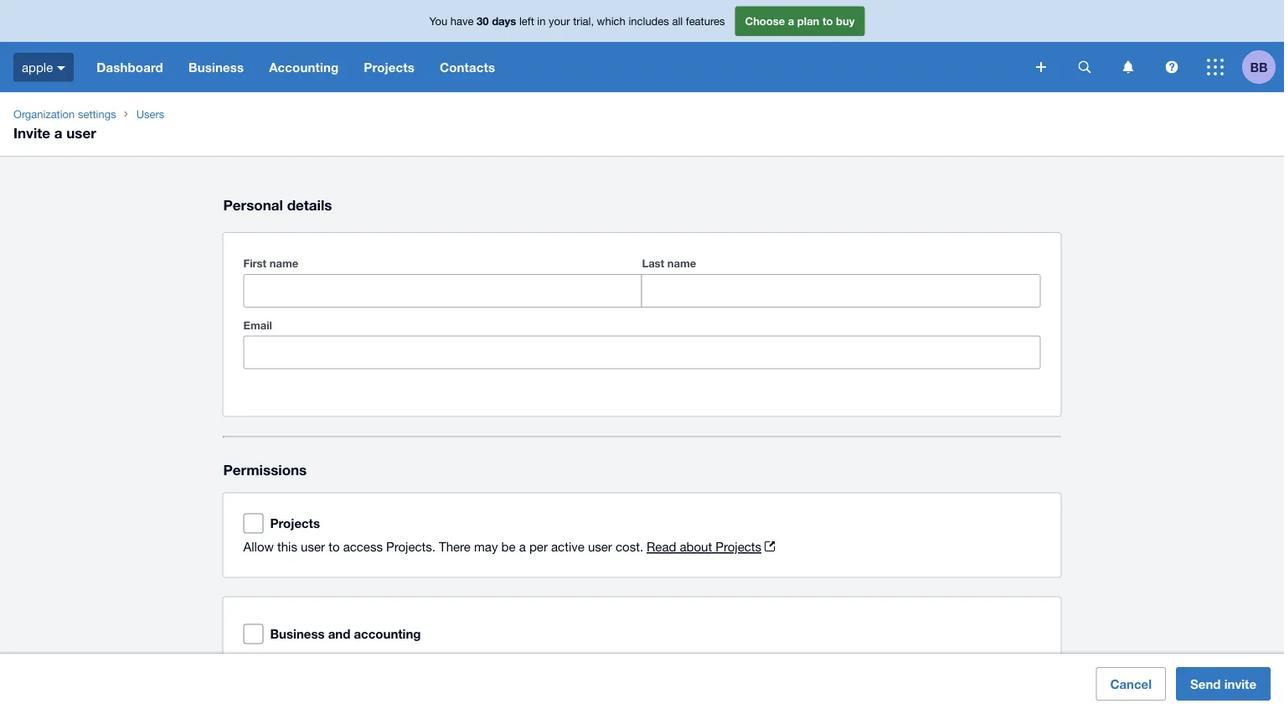 Task type: vqa. For each thing, say whether or not it's contained in the screenshot.
left 'name'
yes



Task type: describe. For each thing, give the bounding box(es) containing it.
last
[[642, 257, 665, 270]]

Email email field
[[244, 336, 1040, 368]]

all
[[672, 14, 683, 27]]

Last name field
[[642, 275, 1040, 307]]

cancel
[[1111, 676, 1152, 691]]

active
[[551, 539, 585, 554]]

and
[[328, 627, 351, 642]]

cost.
[[616, 539, 644, 554]]

invite
[[13, 124, 50, 141]]

which
[[597, 14, 626, 27]]

accounting
[[354, 627, 421, 642]]

buy
[[836, 14, 855, 27]]

details
[[287, 196, 332, 213]]

a for choose
[[788, 14, 795, 27]]

your
[[549, 14, 570, 27]]

a for invite
[[54, 124, 62, 141]]

accounting button
[[257, 42, 351, 92]]

dashboard link
[[84, 42, 176, 92]]

projects.
[[386, 539, 436, 554]]

invite a user
[[13, 124, 96, 141]]

personal
[[223, 196, 283, 213]]

bb button
[[1243, 42, 1285, 92]]

user for a
[[66, 124, 96, 141]]

bb
[[1251, 60, 1268, 75]]

0 horizontal spatial projects
[[270, 516, 320, 531]]

name for last name
[[668, 257, 697, 270]]

may
[[474, 539, 498, 554]]

accounting
[[269, 60, 339, 75]]

group containing first name
[[243, 253, 1041, 308]]

send
[[1191, 676, 1221, 691]]

2 horizontal spatial svg image
[[1208, 59, 1224, 75]]

choose a plan to buy
[[745, 14, 855, 27]]

contacts
[[440, 60, 495, 75]]

read
[[647, 539, 677, 554]]

be
[[502, 539, 516, 554]]

you
[[430, 14, 448, 27]]

users
[[136, 107, 165, 120]]

read about projects link
[[647, 539, 775, 554]]

access
[[343, 539, 383, 554]]

name for first name
[[270, 257, 299, 270]]

email
[[243, 318, 272, 331]]

svg image inside apple popup button
[[57, 66, 66, 70]]

navigation containing dashboard
[[84, 42, 1025, 92]]

first
[[243, 257, 267, 270]]

1 horizontal spatial svg image
[[1166, 61, 1179, 73]]

projects button
[[351, 42, 427, 92]]

contacts button
[[427, 42, 508, 92]]

you have 30 days left in your trial, which includes all features
[[430, 14, 725, 27]]

2 horizontal spatial svg image
[[1079, 61, 1092, 73]]

left
[[520, 14, 534, 27]]

settings
[[78, 107, 116, 120]]

business button
[[176, 42, 257, 92]]

to for user
[[329, 539, 340, 554]]

allow this user to access projects. there may be a per active user cost. read about projects
[[243, 539, 762, 554]]

30
[[477, 14, 489, 27]]



Task type: locate. For each thing, give the bounding box(es) containing it.
features
[[686, 14, 725, 27]]

user
[[66, 124, 96, 141], [301, 539, 325, 554], [588, 539, 612, 554]]

trial,
[[573, 14, 594, 27]]

allow
[[243, 539, 274, 554]]

send invite
[[1191, 676, 1257, 691]]

personal details
[[223, 196, 332, 213]]

projects up this in the left bottom of the page
[[270, 516, 320, 531]]

to left access on the left bottom of the page
[[329, 539, 340, 554]]

includes
[[629, 14, 669, 27]]

name
[[270, 257, 299, 270], [668, 257, 697, 270]]

svg image
[[1208, 59, 1224, 75], [1123, 61, 1134, 73], [1166, 61, 1179, 73]]

First name field
[[244, 275, 641, 307]]

2 horizontal spatial user
[[588, 539, 612, 554]]

choose
[[745, 14, 785, 27]]

1 vertical spatial a
[[54, 124, 62, 141]]

business for business
[[189, 60, 244, 75]]

permissions
[[223, 461, 307, 478]]

0 horizontal spatial business
[[189, 60, 244, 75]]

1 vertical spatial to
[[329, 539, 340, 554]]

projects left contacts dropdown button
[[364, 60, 415, 75]]

user right this in the left bottom of the page
[[301, 539, 325, 554]]

1 horizontal spatial business
[[270, 627, 325, 642]]

business for business and accounting
[[270, 627, 325, 642]]

0 horizontal spatial user
[[66, 124, 96, 141]]

0 horizontal spatial to
[[329, 539, 340, 554]]

0 vertical spatial projects
[[364, 60, 415, 75]]

user down settings
[[66, 124, 96, 141]]

to for plan
[[823, 14, 833, 27]]

0 horizontal spatial svg image
[[1123, 61, 1134, 73]]

plan
[[798, 14, 820, 27]]

a inside banner
[[788, 14, 795, 27]]

this
[[277, 539, 297, 554]]

apple button
[[0, 42, 84, 92]]

there
[[439, 539, 471, 554]]

projects right about
[[716, 539, 762, 554]]

a right the 'be'
[[519, 539, 526, 554]]

1 horizontal spatial a
[[519, 539, 526, 554]]

0 vertical spatial to
[[823, 14, 833, 27]]

0 horizontal spatial a
[[54, 124, 62, 141]]

organization settings link
[[7, 106, 123, 122]]

cancel button
[[1096, 667, 1167, 701]]

2 vertical spatial a
[[519, 539, 526, 554]]

users link
[[130, 106, 171, 122]]

1 horizontal spatial svg image
[[1037, 62, 1047, 72]]

0 horizontal spatial svg image
[[57, 66, 66, 70]]

1 horizontal spatial to
[[823, 14, 833, 27]]

in
[[537, 14, 546, 27]]

send invite button
[[1177, 667, 1271, 701]]

0 horizontal spatial name
[[270, 257, 299, 270]]

1 vertical spatial business
[[270, 627, 325, 642]]

1 horizontal spatial name
[[668, 257, 697, 270]]

user left cost.
[[588, 539, 612, 554]]

projects inside dropdown button
[[364, 60, 415, 75]]

0 vertical spatial business
[[189, 60, 244, 75]]

business and accounting
[[270, 627, 421, 642]]

1 horizontal spatial projects
[[364, 60, 415, 75]]

business
[[189, 60, 244, 75], [270, 627, 325, 642]]

2 horizontal spatial projects
[[716, 539, 762, 554]]

navigation
[[84, 42, 1025, 92]]

banner
[[0, 0, 1285, 92]]

name right the "first"
[[270, 257, 299, 270]]

to inside banner
[[823, 14, 833, 27]]

2 horizontal spatial a
[[788, 14, 795, 27]]

2 name from the left
[[668, 257, 697, 270]]

to
[[823, 14, 833, 27], [329, 539, 340, 554]]

a
[[788, 14, 795, 27], [54, 124, 62, 141], [519, 539, 526, 554]]

group
[[243, 253, 1041, 308]]

0 vertical spatial a
[[788, 14, 795, 27]]

per
[[530, 539, 548, 554]]

organization settings
[[13, 107, 116, 120]]

apple
[[22, 60, 53, 74]]

a left plan
[[788, 14, 795, 27]]

2 vertical spatial projects
[[716, 539, 762, 554]]

to left buy
[[823, 14, 833, 27]]

have
[[451, 14, 474, 27]]

organization
[[13, 107, 75, 120]]

days
[[492, 14, 517, 27]]

1 vertical spatial projects
[[270, 516, 320, 531]]

a down the organization settings link
[[54, 124, 62, 141]]

about
[[680, 539, 712, 554]]

invite
[[1225, 676, 1257, 691]]

banner containing dashboard
[[0, 0, 1285, 92]]

user for this
[[301, 539, 325, 554]]

svg image
[[1079, 61, 1092, 73], [1037, 62, 1047, 72], [57, 66, 66, 70]]

projects
[[364, 60, 415, 75], [270, 516, 320, 531], [716, 539, 762, 554]]

last name
[[642, 257, 697, 270]]

1 name from the left
[[270, 257, 299, 270]]

dashboard
[[97, 60, 163, 75]]

name right last
[[668, 257, 697, 270]]

1 horizontal spatial user
[[301, 539, 325, 554]]

first name
[[243, 257, 299, 270]]

business inside business popup button
[[189, 60, 244, 75]]



